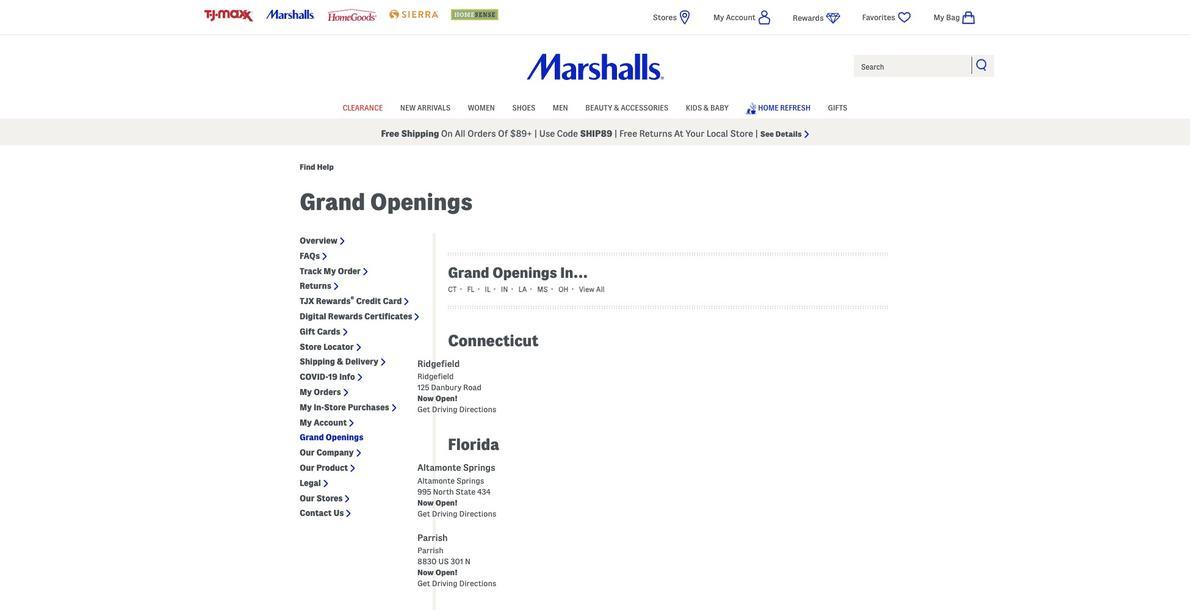 Task type: describe. For each thing, give the bounding box(es) containing it.
beauty
[[586, 104, 613, 112]]

in...
[[561, 265, 588, 280]]

gift cards link
[[300, 327, 341, 337]]

code
[[557, 129, 578, 139]]

your
[[686, 129, 705, 139]]

us
[[334, 508, 344, 518]]

get driving directions link for parrish
[[418, 579, 497, 588]]

women link
[[468, 97, 495, 116]]

la
[[519, 285, 527, 293]]

il link
[[485, 285, 491, 293]]

oh link
[[559, 285, 569, 293]]

legal
[[300, 478, 321, 488]]

faqs
[[300, 251, 320, 261]]

order
[[338, 266, 361, 276]]

2 | from the left
[[615, 129, 618, 139]]

1 free from the left
[[381, 129, 400, 139]]

grand for grand openings in...
[[448, 265, 490, 280]]

2 free from the left
[[620, 129, 638, 139]]

find help
[[300, 162, 334, 171]]

certificates
[[365, 311, 413, 321]]

get inside altamonte springs altamonte springs 995 north state 434 now open! get driving directions
[[418, 509, 431, 518]]

in-
[[314, 402, 324, 412]]

now inside ridgefield ridgefield 125 danbury road now open! get driving directions
[[418, 394, 434, 403]]

995
[[418, 487, 432, 496]]

driving inside ridgefield ridgefield 125 danbury road now open! get driving directions
[[432, 405, 458, 414]]

legal link
[[300, 478, 321, 488]]

new arrivals link
[[401, 97, 451, 116]]

get inside 'parrish parrish 8830 us 301 n now open! get driving directions'
[[418, 579, 431, 588]]

account inside banner
[[726, 13, 756, 21]]

returns inside overview faqs track my order returns tjx rewards ® credit card digital rewards certificates gift cards store locator shipping & delivery covid-19 info my orders my in-store purchases my account grand openings our company our product legal our stores contact us
[[300, 281, 332, 291]]

overview
[[300, 236, 338, 246]]

Search text field
[[853, 54, 996, 78]]

2 altamonte from the top
[[418, 476, 455, 485]]

credit
[[356, 296, 381, 306]]

danbury
[[431, 383, 462, 392]]

1 horizontal spatial my account link
[[714, 10, 771, 25]]

new arrivals
[[401, 104, 451, 112]]

women
[[468, 104, 495, 112]]

434
[[478, 487, 491, 496]]

tjx
[[300, 296, 314, 306]]

1 ridgefield from the top
[[418, 359, 460, 369]]

$89+
[[510, 129, 533, 139]]

my account
[[714, 13, 756, 21]]

track
[[300, 266, 322, 276]]

fl link
[[467, 285, 475, 293]]

delivery
[[345, 357, 379, 367]]

0 horizontal spatial store
[[300, 342, 322, 352]]

la link
[[519, 285, 527, 293]]

new
[[401, 104, 416, 112]]

stores inside 'link'
[[653, 13, 677, 21]]

clearance link
[[343, 97, 383, 116]]

driving inside 'parrish parrish 8830 us 301 n now open! get driving directions'
[[432, 579, 458, 588]]

our product link
[[300, 463, 348, 473]]

view
[[579, 285, 595, 293]]

my left in-
[[300, 402, 312, 412]]

home refresh link
[[746, 96, 811, 118]]

none submit inside site search search field
[[977, 59, 989, 71]]

shoes link
[[513, 97, 536, 116]]

contact us link
[[300, 508, 344, 519]]

19
[[328, 372, 338, 382]]

shipping inside marquee
[[402, 129, 439, 139]]

get driving directions link for ridgefield
[[418, 405, 497, 414]]

grand openings
[[300, 189, 473, 214]]

all inside the grand openings main content
[[597, 285, 605, 293]]

refresh
[[781, 104, 811, 112]]

covid-
[[300, 372, 329, 382]]

grand for grand openings
[[300, 189, 365, 214]]

home refresh
[[759, 104, 811, 112]]

home
[[759, 104, 779, 112]]

our stores link
[[300, 493, 343, 503]]

road
[[464, 383, 482, 392]]

local
[[707, 129, 729, 139]]

grand openings link
[[300, 433, 364, 443]]

rewards link
[[793, 10, 841, 26]]

125
[[418, 383, 430, 392]]

find help link
[[300, 162, 334, 172]]

in link
[[501, 285, 508, 293]]

directions inside ridgefield ridgefield 125 danbury road now open! get driving directions
[[460, 405, 497, 414]]

shipping & delivery link
[[300, 357, 379, 367]]

1 | from the left
[[535, 129, 538, 139]]

& inside overview faqs track my order returns tjx rewards ® credit card digital rewards certificates gift cards store locator shipping & delivery covid-19 info my orders my in-store purchases my account grand openings our company our product legal our stores contact us
[[337, 357, 344, 367]]

cards
[[317, 327, 341, 336]]

digital rewards certificates link
[[300, 311, 413, 322]]

ct link
[[448, 285, 457, 293]]

store locator link
[[300, 342, 354, 352]]

1 altamonte from the top
[[418, 463, 461, 473]]

favorites link
[[863, 10, 913, 25]]

2 our from the top
[[300, 463, 315, 473]]

banner containing free shipping
[[0, 0, 1191, 145]]

shipping inside overview faqs track my order returns tjx rewards ® credit card digital rewards certificates gift cards store locator shipping & delivery covid-19 info my orders my in-store purchases my account grand openings our company our product legal our stores contact us
[[300, 357, 335, 367]]

stores inside overview faqs track my order returns tjx rewards ® credit card digital rewards certificates gift cards store locator shipping & delivery covid-19 info my orders my in-store purchases my account grand openings our company our product legal our stores contact us
[[317, 493, 343, 503]]

my bag
[[934, 13, 961, 21]]

301
[[451, 557, 464, 566]]

men link
[[553, 97, 568, 116]]

2 vertical spatial rewards
[[328, 311, 363, 321]]

1 parrish from the top
[[418, 533, 448, 543]]

overview link
[[300, 236, 338, 246]]

north
[[433, 487, 454, 496]]

marshalls.com image
[[266, 10, 315, 19]]

see details link
[[761, 129, 810, 138]]

gifts link
[[829, 97, 848, 116]]

my in-store purchases link
[[300, 402, 389, 413]]

n
[[465, 557, 471, 566]]

view all link
[[579, 285, 605, 293]]

1 vertical spatial springs
[[457, 476, 485, 485]]

parrish parrish 8830 us 301 n now open! get driving directions
[[418, 533, 497, 588]]

2 ridgefield from the top
[[418, 372, 454, 381]]

beauty & accessories link
[[586, 97, 669, 116]]



Task type: locate. For each thing, give the bounding box(es) containing it.
1 vertical spatial ridgefield
[[418, 372, 454, 381]]

rewards
[[793, 13, 824, 22], [316, 296, 351, 306], [328, 311, 363, 321]]

fl
[[467, 285, 475, 293]]

1 vertical spatial returns
[[300, 281, 332, 291]]

all right 'on'
[[455, 129, 466, 139]]

1 vertical spatial rewards
[[316, 296, 351, 306]]

1 vertical spatial driving
[[432, 509, 458, 518]]

florida
[[448, 436, 500, 453]]

0 vertical spatial driving
[[432, 405, 458, 414]]

driving down north
[[432, 509, 458, 518]]

1 vertical spatial shipping
[[300, 357, 335, 367]]

| left use
[[535, 129, 538, 139]]

my right 'stores' 'link' on the top right
[[714, 13, 725, 21]]

get driving directions link down the danbury
[[418, 405, 497, 414]]

2 vertical spatial now
[[418, 568, 434, 577]]

details
[[776, 129, 802, 138]]

store down 'gift'
[[300, 342, 322, 352]]

my down covid-
[[300, 387, 312, 397]]

1 horizontal spatial openings
[[370, 189, 473, 214]]

1 horizontal spatial shipping
[[402, 129, 439, 139]]

1 vertical spatial stores
[[317, 493, 343, 503]]

1 vertical spatial now
[[418, 498, 434, 507]]

driving down the danbury
[[432, 405, 458, 414]]

1 driving from the top
[[432, 405, 458, 414]]

2 vertical spatial openings
[[326, 433, 364, 442]]

driving down us
[[432, 579, 458, 588]]

0 vertical spatial all
[[455, 129, 466, 139]]

marquee
[[0, 122, 1191, 145]]

get driving directions link down state
[[418, 509, 497, 518]]

now down 995
[[418, 498, 434, 507]]

1 directions from the top
[[460, 405, 497, 414]]

1 vertical spatial grand
[[448, 265, 490, 280]]

all inside banner
[[455, 129, 466, 139]]

0 vertical spatial our
[[300, 448, 315, 458]]

directions
[[460, 405, 497, 414], [460, 509, 497, 518], [460, 579, 497, 588]]

3 driving from the top
[[432, 579, 458, 588]]

1 vertical spatial open!
[[436, 498, 458, 507]]

returns left at
[[640, 129, 673, 139]]

0 vertical spatial rewards
[[793, 13, 824, 22]]

2 directions from the top
[[460, 509, 497, 518]]

open!
[[436, 394, 458, 403], [436, 498, 458, 507], [436, 568, 458, 577]]

1 horizontal spatial |
[[615, 129, 618, 139]]

kids & baby link
[[686, 97, 729, 116]]

beauty & accessories
[[586, 104, 669, 112]]

stores
[[653, 13, 677, 21], [317, 493, 343, 503]]

my left bag
[[934, 13, 945, 21]]

men
[[553, 104, 568, 112]]

contact
[[300, 508, 332, 518]]

1 vertical spatial directions
[[460, 509, 497, 518]]

open! down us
[[436, 568, 458, 577]]

store down my orders link on the bottom
[[324, 402, 346, 412]]

ms link
[[538, 285, 548, 293]]

1 vertical spatial altamonte
[[418, 476, 455, 485]]

directions down 434
[[460, 509, 497, 518]]

our up legal
[[300, 463, 315, 473]]

clearance
[[343, 104, 383, 112]]

3 open! from the top
[[436, 568, 458, 577]]

returns link
[[300, 281, 332, 291]]

now inside 'parrish parrish 8830 us 301 n now open! get driving directions'
[[418, 568, 434, 577]]

0 vertical spatial parrish
[[418, 533, 448, 543]]

0 horizontal spatial |
[[535, 129, 538, 139]]

1 horizontal spatial all
[[597, 285, 605, 293]]

open! down the danbury
[[436, 394, 458, 403]]

now down 8830
[[418, 568, 434, 577]]

1 horizontal spatial returns
[[640, 129, 673, 139]]

product
[[317, 463, 348, 473]]

grand up 'fl' link
[[448, 265, 490, 280]]

2 vertical spatial driving
[[432, 579, 458, 588]]

0 horizontal spatial stores
[[317, 493, 343, 503]]

my bag link
[[934, 10, 986, 25]]

driving inside altamonte springs altamonte springs 995 north state 434 now open! get driving directions
[[432, 509, 458, 518]]

openings for grand openings
[[370, 189, 473, 214]]

& right kids
[[704, 104, 709, 112]]

ridgefield
[[418, 359, 460, 369], [418, 372, 454, 381]]

1 get driving directions link from the top
[[418, 405, 497, 414]]

overview faqs track my order returns tjx rewards ® credit card digital rewards certificates gift cards store locator shipping & delivery covid-19 info my orders my in-store purchases my account grand openings our company our product legal our stores contact us
[[300, 236, 413, 518]]

1 our from the top
[[300, 448, 315, 458]]

& for beauty
[[615, 104, 620, 112]]

0 vertical spatial returns
[[640, 129, 673, 139]]

my orders link
[[300, 387, 341, 397]]

at
[[675, 129, 684, 139]]

2 now from the top
[[418, 498, 434, 507]]

track my order link
[[300, 266, 361, 276]]

0 horizontal spatial shipping
[[300, 357, 335, 367]]

openings inside overview faqs track my order returns tjx rewards ® credit card digital rewards certificates gift cards store locator shipping & delivery covid-19 info my orders my in-store purchases my account grand openings our company our product legal our stores contact us
[[326, 433, 364, 442]]

0 horizontal spatial account
[[314, 417, 347, 427]]

banner
[[0, 0, 1191, 145]]

0 vertical spatial get
[[418, 405, 431, 414]]

2 vertical spatial open!
[[436, 568, 458, 577]]

0 vertical spatial my account link
[[714, 10, 771, 25]]

get inside ridgefield ridgefield 125 danbury road now open! get driving directions
[[418, 405, 431, 414]]

1 vertical spatial get driving directions link
[[418, 509, 497, 518]]

store
[[300, 342, 322, 352], [324, 402, 346, 412]]

1 horizontal spatial account
[[726, 13, 756, 21]]

shipping down new arrivals
[[402, 129, 439, 139]]

altamonte springs altamonte springs 995 north state 434 now open! get driving directions
[[418, 463, 497, 518]]

our up the our product link
[[300, 448, 315, 458]]

now
[[418, 394, 434, 403], [418, 498, 434, 507], [418, 568, 434, 577]]

faqs link
[[300, 251, 320, 261]]

®
[[351, 296, 355, 303]]

orders
[[468, 129, 496, 139], [314, 387, 341, 397]]

|
[[535, 129, 538, 139], [615, 129, 618, 139]]

get down 125
[[418, 405, 431, 414]]

gift
[[300, 327, 315, 336]]

0 vertical spatial open!
[[436, 394, 458, 403]]

springs down florida
[[463, 463, 496, 473]]

grand inside overview faqs track my order returns tjx rewards ® credit card digital rewards certificates gift cards store locator shipping & delivery covid-19 info my orders my in-store purchases my account grand openings our company our product legal our stores contact us
[[300, 433, 324, 442]]

1 horizontal spatial store
[[324, 402, 346, 412]]

2 open! from the top
[[436, 498, 458, 507]]

ct
[[448, 285, 457, 293]]

open! inside 'parrish parrish 8830 us 301 n now open! get driving directions'
[[436, 568, 458, 577]]

open! down north
[[436, 498, 458, 507]]

directions down n at the left
[[460, 579, 497, 588]]

digital
[[300, 311, 327, 321]]

2 horizontal spatial &
[[704, 104, 709, 112]]

favorites
[[863, 13, 896, 21]]

shipping up covid-
[[300, 357, 335, 367]]

0 vertical spatial openings
[[370, 189, 473, 214]]

3 get driving directions link from the top
[[418, 579, 497, 588]]

my up grand openings link
[[300, 417, 312, 427]]

menu bar
[[205, 96, 986, 118]]

0 vertical spatial grand
[[300, 189, 365, 214]]

0 horizontal spatial &
[[337, 357, 344, 367]]

& down the locator
[[337, 357, 344, 367]]

menu bar containing clearance
[[205, 96, 986, 118]]

3 directions from the top
[[460, 579, 497, 588]]

my right track in the left top of the page
[[324, 266, 336, 276]]

view all
[[579, 285, 605, 293]]

store |
[[731, 129, 759, 139]]

state
[[456, 487, 476, 496]]

0 horizontal spatial free
[[381, 129, 400, 139]]

& right beauty on the top of page
[[615, 104, 620, 112]]

tjmaxx.com image
[[205, 10, 253, 21]]

2 vertical spatial directions
[[460, 579, 497, 588]]

0 horizontal spatial returns
[[300, 281, 332, 291]]

2 horizontal spatial openings
[[493, 265, 558, 280]]

2 vertical spatial get
[[418, 579, 431, 588]]

1 vertical spatial our
[[300, 463, 315, 473]]

1 vertical spatial my account link
[[300, 417, 347, 428]]

2 get from the top
[[418, 509, 431, 518]]

my inside my bag link
[[934, 13, 945, 21]]

bag
[[947, 13, 961, 21]]

company
[[317, 448, 354, 458]]

info
[[340, 372, 355, 382]]

ridgefield ridgefield 125 danbury road now open! get driving directions
[[418, 359, 497, 414]]

orders left of
[[468, 129, 496, 139]]

site search search field
[[853, 54, 996, 78]]

springs up state
[[457, 476, 485, 485]]

2 vertical spatial grand
[[300, 433, 324, 442]]

our down legal link
[[300, 493, 315, 503]]

2 vertical spatial our
[[300, 493, 315, 503]]

0 vertical spatial ridgefield
[[418, 359, 460, 369]]

0 horizontal spatial all
[[455, 129, 466, 139]]

now down 125
[[418, 394, 434, 403]]

now inside altamonte springs altamonte springs 995 north state 434 now open! get driving directions
[[418, 498, 434, 507]]

my inside my account link
[[714, 13, 725, 21]]

covid-19 info link
[[300, 372, 355, 382]]

orders down covid-19 info 'link'
[[314, 387, 341, 397]]

homesense.com image
[[451, 9, 500, 20]]

help
[[317, 162, 334, 171]]

free down "beauty & accessories"
[[620, 129, 638, 139]]

1 horizontal spatial free
[[620, 129, 638, 139]]

see
[[761, 129, 774, 138]]

grand openings main content
[[0, 155, 1191, 610]]

get
[[418, 405, 431, 414], [418, 509, 431, 518], [418, 579, 431, 588]]

orders inside overview faqs track my order returns tjx rewards ® credit card digital rewards certificates gift cards store locator shipping & delivery covid-19 info my orders my in-store purchases my account grand openings our company our product legal our stores contact us
[[314, 387, 341, 397]]

& for kids
[[704, 104, 709, 112]]

returns down track in the left top of the page
[[300, 281, 332, 291]]

openings
[[370, 189, 473, 214], [493, 265, 558, 280], [326, 433, 364, 442]]

on
[[441, 129, 453, 139]]

2 get driving directions link from the top
[[418, 509, 497, 518]]

locator
[[324, 342, 354, 352]]

0 horizontal spatial openings
[[326, 433, 364, 442]]

0 vertical spatial stores
[[653, 13, 677, 21]]

il
[[485, 285, 491, 293]]

0 horizontal spatial my account link
[[300, 417, 347, 428]]

homegoods.com image
[[328, 9, 377, 21]]

1 vertical spatial store
[[324, 402, 346, 412]]

0 vertical spatial altamonte
[[418, 463, 461, 473]]

2 parrish from the top
[[418, 546, 444, 555]]

0 vertical spatial shipping
[[402, 129, 439, 139]]

grand
[[300, 189, 365, 214], [448, 265, 490, 280], [300, 433, 324, 442]]

ms
[[538, 285, 548, 293]]

grand openings in...
[[448, 265, 588, 280]]

gifts
[[829, 104, 848, 112]]

open! inside ridgefield ridgefield 125 danbury road now open! get driving directions
[[436, 394, 458, 403]]

1 vertical spatial openings
[[493, 265, 558, 280]]

0 vertical spatial orders
[[468, 129, 496, 139]]

1 open! from the top
[[436, 394, 458, 403]]

1 get from the top
[[418, 405, 431, 414]]

0 vertical spatial springs
[[463, 463, 496, 473]]

openings for grand openings in...
[[493, 265, 558, 280]]

2 driving from the top
[[432, 509, 458, 518]]

None submit
[[977, 59, 989, 71]]

returns
[[640, 129, 673, 139], [300, 281, 332, 291]]

get driving directions link
[[418, 405, 497, 414], [418, 509, 497, 518], [418, 579, 497, 588]]

0 vertical spatial now
[[418, 394, 434, 403]]

0 vertical spatial account
[[726, 13, 756, 21]]

all right view
[[597, 285, 605, 293]]

8830
[[418, 557, 437, 566]]

1 now from the top
[[418, 394, 434, 403]]

directions inside 'parrish parrish 8830 us 301 n now open! get driving directions'
[[460, 579, 497, 588]]

account
[[726, 13, 756, 21], [314, 417, 347, 427]]

get driving directions link down 301
[[418, 579, 497, 588]]

0 vertical spatial store
[[300, 342, 322, 352]]

0 vertical spatial directions
[[460, 405, 497, 414]]

shoes
[[513, 104, 536, 112]]

get driving directions link for springs
[[418, 509, 497, 518]]

get down 995
[[418, 509, 431, 518]]

ship89
[[580, 129, 613, 139]]

grand up our company link
[[300, 433, 324, 442]]

free down "clearance" at the left top of page
[[381, 129, 400, 139]]

1 horizontal spatial stores
[[653, 13, 677, 21]]

sierra.com image
[[390, 10, 438, 19]]

us
[[439, 557, 449, 566]]

0 horizontal spatial orders
[[314, 387, 341, 397]]

card
[[383, 296, 402, 306]]

marshalls home image
[[527, 54, 664, 80]]

kids & baby
[[686, 104, 729, 112]]

grand down help
[[300, 189, 365, 214]]

directions inside altamonte springs altamonte springs 995 north state 434 now open! get driving directions
[[460, 509, 497, 518]]

get down 8830
[[418, 579, 431, 588]]

connecticut
[[448, 332, 539, 349]]

1 horizontal spatial &
[[615, 104, 620, 112]]

my
[[714, 13, 725, 21], [934, 13, 945, 21], [324, 266, 336, 276], [300, 387, 312, 397], [300, 402, 312, 412], [300, 417, 312, 427]]

| right ship89
[[615, 129, 618, 139]]

parrish
[[418, 533, 448, 543], [418, 546, 444, 555]]

3 get from the top
[[418, 579, 431, 588]]

2 vertical spatial get driving directions link
[[418, 579, 497, 588]]

1 vertical spatial orders
[[314, 387, 341, 397]]

1 horizontal spatial orders
[[468, 129, 496, 139]]

marquee containing free shipping
[[0, 122, 1191, 145]]

driving
[[432, 405, 458, 414], [432, 509, 458, 518], [432, 579, 458, 588]]

1 vertical spatial account
[[314, 417, 347, 427]]

1 vertical spatial parrish
[[418, 546, 444, 555]]

1 vertical spatial all
[[597, 285, 605, 293]]

directions down road
[[460, 405, 497, 414]]

find
[[300, 162, 316, 171]]

in
[[501, 285, 508, 293]]

3 now from the top
[[418, 568, 434, 577]]

3 our from the top
[[300, 493, 315, 503]]

account inside overview faqs track my order returns tjx rewards ® credit card digital rewards certificates gift cards store locator shipping & delivery covid-19 info my orders my in-store purchases my account grand openings our company our product legal our stores contact us
[[314, 417, 347, 427]]

our
[[300, 448, 315, 458], [300, 463, 315, 473], [300, 493, 315, 503]]

1 vertical spatial get
[[418, 509, 431, 518]]

purchases
[[348, 402, 389, 412]]

open! inside altamonte springs altamonte springs 995 north state 434 now open! get driving directions
[[436, 498, 458, 507]]

free shipping on all orders of $89+ | use code ship89 | free returns at your local store | see details
[[381, 129, 802, 139]]

0 vertical spatial get driving directions link
[[418, 405, 497, 414]]



Task type: vqa. For each thing, say whether or not it's contained in the screenshot.
Store Locator Link
yes



